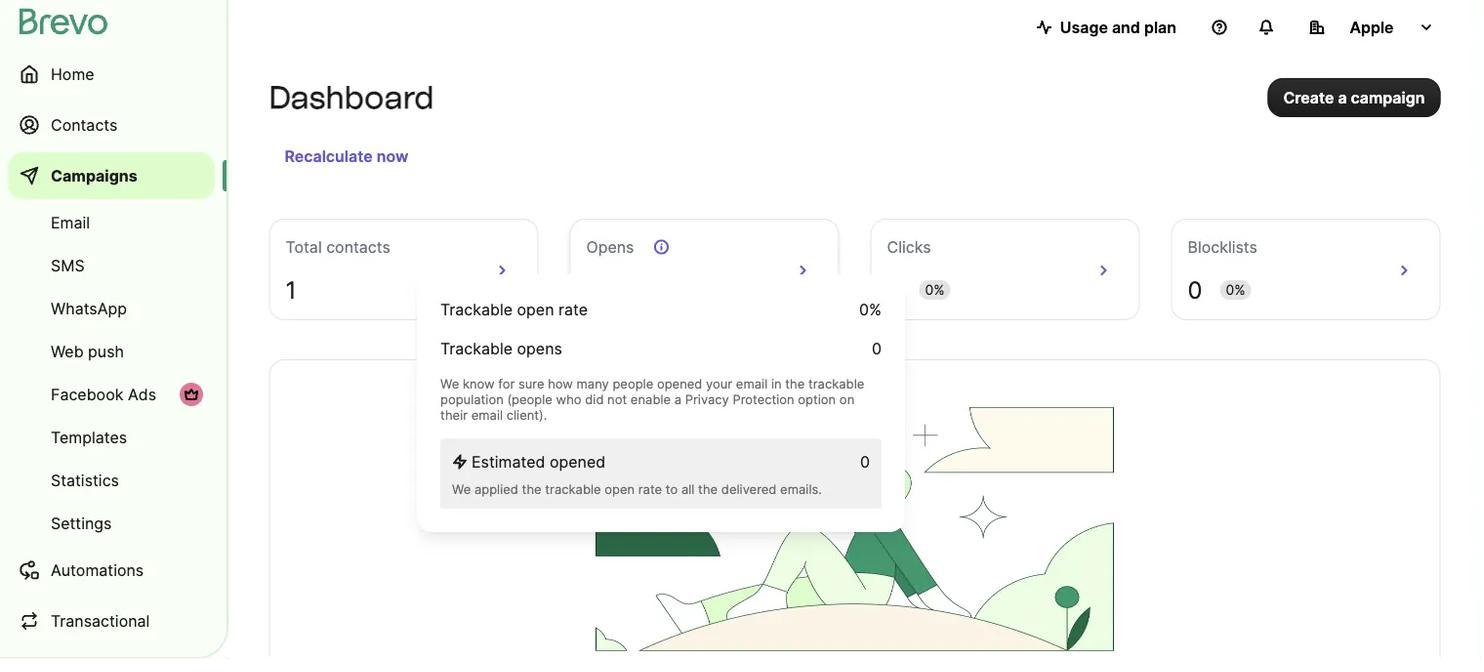 Task type: vqa. For each thing, say whether or not it's contained in the screenshot.
1
yes



Task type: describe. For each thing, give the bounding box(es) containing it.
1 horizontal spatial open
[[605, 481, 635, 497]]

create a campaign button
[[1268, 78, 1441, 117]]

left___rvooi image
[[184, 387, 199, 402]]

0% for clicks
[[925, 282, 945, 298]]

ads
[[128, 385, 156, 404]]

contacts link
[[8, 102, 215, 148]]

facebook
[[51, 385, 123, 404]]

people
[[613, 376, 654, 391]]

we know for sure how many people opened your email in the trackable population (people who did not enable a privacy protection option on their email client).
[[440, 376, 864, 422]]

total
[[286, 237, 322, 256]]

usage
[[1060, 18, 1108, 37]]

did
[[585, 392, 604, 407]]

trackable open rate
[[440, 300, 588, 319]]

0 horizontal spatial 0%
[[859, 300, 882, 319]]

templates link
[[8, 418, 215, 457]]

client).
[[507, 407, 547, 422]]

protection
[[733, 392, 795, 407]]

a inside we know for sure how many people opened your email in the trackable population (people who did not enable a privacy protection option on their email client).
[[675, 392, 682, 407]]

your
[[706, 376, 733, 391]]

clicks
[[887, 237, 931, 256]]

1 vertical spatial opened
[[550, 452, 606, 471]]

their
[[440, 407, 468, 422]]

enable
[[631, 392, 671, 407]]

opens
[[586, 237, 634, 256]]

create
[[1284, 88, 1334, 107]]

home
[[51, 64, 94, 83]]

who
[[556, 392, 582, 407]]

trackable for trackable open rate
[[440, 300, 513, 319]]

a inside button
[[1338, 88, 1347, 107]]

not
[[607, 392, 627, 407]]

facebook ads link
[[8, 375, 215, 414]]

transactional
[[51, 611, 150, 630]]

web
[[51, 342, 84, 361]]

all
[[681, 481, 695, 497]]

dashboard
[[269, 79, 434, 116]]

0 horizontal spatial trackable
[[545, 481, 601, 497]]

usage and plan
[[1060, 18, 1177, 37]]

recalculate now
[[285, 146, 408, 166]]

recalculate
[[285, 146, 373, 166]]

statistics
[[51, 471, 119, 490]]

blocklists
[[1188, 237, 1258, 256]]

transactional link
[[8, 598, 215, 644]]

1 vertical spatial rate
[[638, 481, 662, 497]]

sms
[[51, 256, 85, 275]]

0 vertical spatial email
[[736, 376, 768, 391]]

estimated opened
[[472, 452, 606, 471]]

how
[[548, 376, 573, 391]]

usage and plan button
[[1021, 8, 1192, 47]]



Task type: locate. For each thing, give the bounding box(es) containing it.
email
[[736, 376, 768, 391], [471, 407, 503, 422]]

email link
[[8, 203, 215, 242]]

we inside we know for sure how many people opened your email in the trackable population (people who did not enable a privacy protection option on their email client).
[[440, 376, 459, 391]]

trackable opens
[[440, 339, 562, 358]]

for
[[498, 376, 515, 391]]

0 vertical spatial we
[[440, 376, 459, 391]]

opened up privacy
[[657, 376, 703, 391]]

settings
[[51, 514, 112, 533]]

we for we applied the trackable open rate to all the delivered emails.
[[452, 481, 471, 497]]

0 horizontal spatial email
[[471, 407, 503, 422]]

trackable inside we know for sure how many people opened your email in the trackable population (people who did not enable a privacy protection option on their email client).
[[809, 376, 864, 391]]

trackable up know
[[440, 339, 513, 358]]

opened down who
[[550, 452, 606, 471]]

a right create
[[1338, 88, 1347, 107]]

home link
[[8, 51, 215, 98]]

to
[[666, 481, 678, 497]]

option
[[798, 392, 836, 407]]

trackable down estimated opened
[[545, 481, 601, 497]]

rate left to
[[638, 481, 662, 497]]

open
[[517, 300, 554, 319], [605, 481, 635, 497]]

1 vertical spatial trackable
[[440, 339, 513, 358]]

0 vertical spatial rate
[[559, 300, 588, 319]]

many
[[577, 376, 609, 391]]

trackable
[[440, 300, 513, 319], [440, 339, 513, 358]]

estimated
[[472, 452, 545, 471]]

0 horizontal spatial opened
[[550, 452, 606, 471]]

the right in
[[785, 376, 805, 391]]

0 vertical spatial open
[[517, 300, 554, 319]]

whatsapp link
[[8, 289, 215, 328]]

0 vertical spatial trackable
[[440, 300, 513, 319]]

the right all
[[698, 481, 718, 497]]

1 horizontal spatial a
[[1338, 88, 1347, 107]]

rate
[[559, 300, 588, 319], [638, 481, 662, 497]]

trackable up trackable opens
[[440, 300, 513, 319]]

and
[[1112, 18, 1140, 37]]

plan
[[1144, 18, 1177, 37]]

total contacts
[[286, 237, 390, 256]]

campaign
[[1351, 88, 1425, 107]]

emails.
[[780, 481, 822, 497]]

1 horizontal spatial rate
[[638, 481, 662, 497]]

the down estimated opened
[[522, 481, 542, 497]]

2 horizontal spatial 0%
[[1226, 282, 1246, 298]]

privacy
[[685, 392, 729, 407]]

automations link
[[8, 547, 215, 594]]

apple button
[[1294, 8, 1450, 47]]

sure
[[518, 376, 544, 391]]

on
[[840, 392, 855, 407]]

1 horizontal spatial 0%
[[925, 282, 945, 298]]

a right enable
[[675, 392, 682, 407]]

1 vertical spatial a
[[675, 392, 682, 407]]

open up 'opens'
[[517, 300, 554, 319]]

0 vertical spatial a
[[1338, 88, 1347, 107]]

the
[[785, 376, 805, 391], [522, 481, 542, 497], [698, 481, 718, 497]]

now
[[377, 146, 408, 166]]

recalculate now button
[[277, 141, 416, 172]]

whatsapp
[[51, 299, 127, 318]]

we applied the trackable open rate to all the delivered emails.
[[452, 481, 822, 497]]

2 trackable from the top
[[440, 339, 513, 358]]

we for we know for sure how many people opened your email in the trackable population (people who did not enable a privacy protection option on their email client).
[[440, 376, 459, 391]]

email up "protection"
[[736, 376, 768, 391]]

push
[[88, 342, 124, 361]]

2 horizontal spatial the
[[785, 376, 805, 391]]

we left applied
[[452, 481, 471, 497]]

0 horizontal spatial a
[[675, 392, 682, 407]]

create a campaign
[[1284, 88, 1425, 107]]

settings link
[[8, 504, 215, 543]]

opened inside we know for sure how many people opened your email in the trackable population (people who did not enable a privacy protection option on their email client).
[[657, 376, 703, 391]]

0 horizontal spatial the
[[522, 481, 542, 497]]

apple
[[1350, 18, 1394, 37]]

1 vertical spatial we
[[452, 481, 471, 497]]

1 vertical spatial open
[[605, 481, 635, 497]]

1 vertical spatial trackable
[[545, 481, 601, 497]]

contacts
[[326, 237, 390, 256]]

statistics link
[[8, 461, 215, 500]]

know
[[463, 376, 495, 391]]

1 horizontal spatial email
[[736, 376, 768, 391]]

open left to
[[605, 481, 635, 497]]

trackable
[[809, 376, 864, 391], [545, 481, 601, 497]]

0% for blocklists
[[1226, 282, 1246, 298]]

email down population on the left bottom
[[471, 407, 503, 422]]

we up population on the left bottom
[[440, 376, 459, 391]]

web push link
[[8, 332, 215, 371]]

delivered
[[721, 481, 777, 497]]

the inside we know for sure how many people opened your email in the trackable population (people who did not enable a privacy protection option on their email client).
[[785, 376, 805, 391]]

0 vertical spatial trackable
[[809, 376, 864, 391]]

0%
[[925, 282, 945, 298], [1226, 282, 1246, 298], [859, 300, 882, 319]]

1
[[286, 275, 297, 304]]

rate up 'opens'
[[559, 300, 588, 319]]

applied
[[474, 481, 518, 497]]

1 trackable from the top
[[440, 300, 513, 319]]

(people
[[507, 392, 553, 407]]

campaigns link
[[8, 152, 215, 199]]

in
[[771, 376, 782, 391]]

contacts
[[51, 115, 118, 134]]

1 vertical spatial email
[[471, 407, 503, 422]]

sms link
[[8, 246, 215, 285]]

templates
[[51, 428, 127, 447]]

facebook ads
[[51, 385, 156, 404]]

campaigns
[[51, 166, 137, 185]]

0 horizontal spatial open
[[517, 300, 554, 319]]

1 horizontal spatial trackable
[[809, 376, 864, 391]]

opens
[[517, 339, 562, 358]]

email
[[51, 213, 90, 232]]

automations
[[51, 561, 144, 580]]

a
[[1338, 88, 1347, 107], [675, 392, 682, 407]]

we
[[440, 376, 459, 391], [452, 481, 471, 497]]

0 horizontal spatial rate
[[559, 300, 588, 319]]

trackable up on
[[809, 376, 864, 391]]

trackable for trackable opens
[[440, 339, 513, 358]]

web push
[[51, 342, 124, 361]]

opened
[[657, 376, 703, 391], [550, 452, 606, 471]]

0
[[586, 275, 601, 304], [887, 275, 902, 304], [1188, 275, 1203, 304], [872, 339, 882, 358], [860, 452, 870, 471]]

population
[[440, 392, 504, 407]]

1 horizontal spatial the
[[698, 481, 718, 497]]

0 vertical spatial opened
[[657, 376, 703, 391]]

1 horizontal spatial opened
[[657, 376, 703, 391]]



